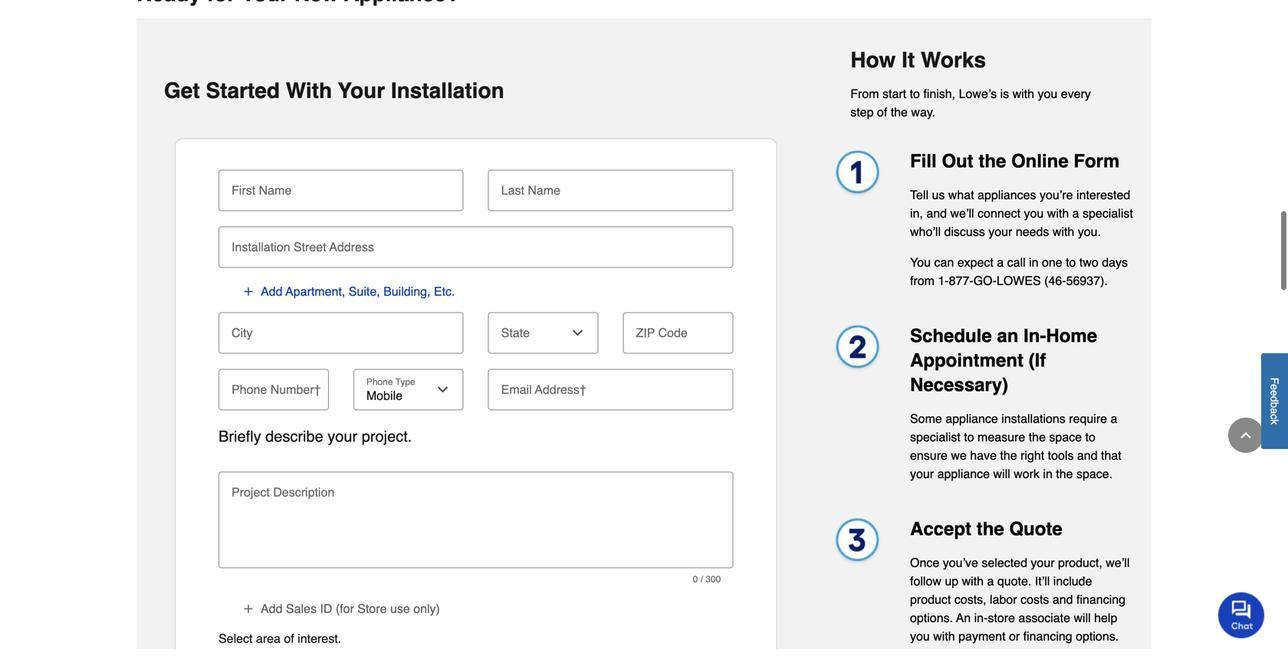 Task type: describe. For each thing, give the bounding box(es) containing it.
chat invite button image
[[1218, 592, 1265, 639]]

d
[[1269, 396, 1281, 402]]

56937).
[[1066, 272, 1108, 286]]

online
[[1011, 149, 1069, 170]]

0 horizontal spatial options.
[[910, 609, 953, 624]]

works
[[921, 46, 986, 71]]

with left you.
[[1053, 223, 1074, 237]]

0 / 300
[[693, 573, 721, 583]]

use
[[390, 601, 410, 615]]

add apartment, suite, building, etc. button
[[242, 282, 456, 298]]

product
[[910, 591, 951, 605]]

you inside from start to finish, lowe's is with you every step of the way.
[[1038, 85, 1058, 99]]

specialist inside "tell us what appliances you're interested in, and we'll connect you with a specialist who'll discuss your needs with you."
[[1083, 205, 1133, 219]]

one
[[1042, 254, 1062, 268]]

fill out the online form
[[910, 149, 1120, 170]]

f e e d b a c k
[[1269, 378, 1281, 425]]

only)
[[413, 601, 440, 615]]

home
[[1046, 324, 1097, 345]]

LastName text field
[[494, 168, 727, 202]]

follow
[[910, 573, 942, 587]]

1 vertical spatial options.
[[1076, 628, 1119, 642]]

way.
[[911, 103, 936, 118]]

right
[[1021, 447, 1044, 461]]

quote.
[[997, 573, 1032, 587]]

a inside button
[[1269, 408, 1281, 414]]

get
[[164, 77, 200, 101]]

fill
[[910, 149, 937, 170]]

scroll to top element
[[1228, 418, 1264, 453]]

connect
[[978, 205, 1021, 219]]

sales
[[286, 601, 317, 615]]

etc.
[[434, 283, 455, 297]]

with up costs,
[[962, 573, 984, 587]]

is
[[1000, 85, 1009, 99]]

1 vertical spatial appliance
[[937, 465, 990, 479]]

0 horizontal spatial financing
[[1023, 628, 1072, 642]]

(for
[[336, 601, 354, 615]]

specialist inside some appliance installations require a specialist to measure the space to ensure we have the right tools and that your appliance will work in the space.
[[910, 428, 961, 443]]

that
[[1101, 447, 1122, 461]]

installations
[[1002, 410, 1066, 424]]

an icon of a number three. image
[[828, 515, 886, 567]]

once you've selected your product, we'll follow up with a quote. it'll include product costs, labor costs and financing options. an in-store associate will help you with payment or financing options.
[[910, 554, 1130, 642]]

discuss
[[944, 223, 985, 237]]

the right out
[[979, 149, 1006, 170]]

two
[[1080, 254, 1099, 268]]

payment
[[959, 628, 1006, 642]]

in inside you can expect a call in one to two days from 1-877-go-lowes (46-56937).
[[1029, 254, 1039, 268]]

0 vertical spatial appliance
[[946, 410, 998, 424]]

it
[[902, 46, 915, 71]]

store
[[358, 601, 387, 615]]

space.
[[1077, 465, 1113, 479]]

an
[[997, 324, 1019, 345]]

a inside "tell us what appliances you're interested in, and we'll connect you with a specialist who'll discuss your needs with you."
[[1072, 205, 1079, 219]]

id
[[320, 601, 332, 615]]

associate
[[1019, 609, 1070, 624]]

tools
[[1048, 447, 1074, 461]]

select area of interest.
[[219, 630, 341, 645]]

2 e from the top
[[1269, 390, 1281, 396]]

to up we
[[964, 428, 974, 443]]

space
[[1049, 428, 1082, 443]]

require
[[1069, 410, 1107, 424]]

necessary)
[[910, 373, 1008, 394]]

it'll
[[1035, 573, 1050, 587]]

your inside some appliance installations require a specialist to measure the space to ensure we have the right tools and that your appliance will work in the space.
[[910, 465, 934, 479]]

the down tools
[[1056, 465, 1073, 479]]

we'll inside the once you've selected your product, we'll follow up with a quote. it'll include product costs, labor costs and financing options. an in-store associate will help you with payment or financing options.
[[1106, 554, 1130, 568]]

300
[[706, 573, 721, 583]]

the up selected
[[977, 517, 1004, 538]]

product,
[[1058, 554, 1102, 568]]

f e e d b a c k button
[[1261, 354, 1288, 449]]

and inside "tell us what appliances you're interested in, and we'll connect you with a specialist who'll discuss your needs with you."
[[927, 205, 947, 219]]

a inside the once you've selected your product, we'll follow up with a quote. it'll include product costs, labor costs and financing options. an in-store associate will help you with payment or financing options.
[[987, 573, 994, 587]]

schedule
[[910, 324, 992, 345]]

lowes
[[997, 272, 1041, 286]]

0 vertical spatial financing
[[1077, 591, 1126, 605]]

labor
[[990, 591, 1017, 605]]

or
[[1009, 628, 1020, 642]]

store
[[988, 609, 1015, 624]]

costs,
[[954, 591, 987, 605]]

quote
[[1009, 517, 1062, 538]]

help
[[1094, 609, 1117, 624]]

appliances
[[978, 186, 1036, 200]]

accept
[[910, 517, 972, 538]]

your
[[338, 77, 385, 101]]

an icon of a number two. image
[[828, 322, 886, 374]]

start
[[883, 85, 906, 99]]

installation
[[391, 77, 504, 101]]

include
[[1053, 573, 1092, 587]]

the down installations
[[1029, 428, 1046, 443]]

877-
[[949, 272, 974, 286]]

schedule an in-home appointment (if necessary)
[[910, 324, 1097, 394]]

to down 'require' at bottom right
[[1085, 428, 1096, 443]]

to inside you can expect a call in one to two days from 1-877-go-lowes (46-56937).
[[1066, 254, 1076, 268]]

interested
[[1077, 186, 1130, 200]]

you
[[910, 254, 931, 268]]

emailAddress text field
[[494, 367, 727, 401]]

tell
[[910, 186, 929, 200]]

can
[[934, 254, 954, 268]]

in-
[[1024, 324, 1046, 345]]

costs
[[1021, 591, 1049, 605]]

you're
[[1040, 186, 1073, 200]]



Task type: vqa. For each thing, say whether or not it's contained in the screenshot.
specialist within THE "TELL US WHAT APPLIANCES YOU'RE INTERESTED IN, AND WE'LL CONNECT YOU WITH A SPECIALIST WHO'LL DISCUSS YOUR NEEDS WITH YOU."
yes



Task type: locate. For each thing, give the bounding box(es) containing it.
1 horizontal spatial will
[[1074, 609, 1091, 624]]

a up labor on the right of the page
[[987, 573, 994, 587]]

of right the step
[[877, 103, 887, 118]]

to up way.
[[910, 85, 920, 99]]

1 vertical spatial financing
[[1023, 628, 1072, 642]]

to inside from start to finish, lowe's is with you every step of the way.
[[910, 85, 920, 99]]

expect
[[957, 254, 994, 268]]

we'll inside "tell us what appliances you're interested in, and we'll connect you with a specialist who'll discuss your needs with you."
[[950, 205, 974, 219]]

you.
[[1078, 223, 1101, 237]]

you've
[[943, 554, 978, 568]]

0 horizontal spatial we'll
[[950, 205, 974, 219]]

0 vertical spatial will
[[993, 465, 1010, 479]]

the down start at the right of page
[[891, 103, 908, 118]]

project.
[[362, 426, 412, 444]]

0 vertical spatial and
[[927, 205, 947, 219]]

suite,
[[349, 283, 380, 297]]

0 vertical spatial plus image
[[242, 284, 255, 296]]

your inside "tell us what appliances you're interested in, and we'll connect you with a specialist who'll discuss your needs with you."
[[989, 223, 1012, 237]]

every
[[1061, 85, 1091, 99]]

some appliance installations require a specialist to measure the space to ensure we have the right tools and that your appliance will work in the space.
[[910, 410, 1122, 479]]

add for add apartment, suite, building, etc.
[[261, 283, 283, 297]]

with right is
[[1013, 85, 1034, 99]]

a right 'require' at bottom right
[[1111, 410, 1117, 424]]

from start to finish, lowe's is with you every step of the way.
[[851, 85, 1091, 118]]

will inside the once you've selected your product, we'll follow up with a quote. it'll include product costs, labor costs and financing options. an in-store associate will help you with payment or financing options.
[[1074, 609, 1091, 624]]

address1 text field
[[225, 225, 727, 259]]

0 vertical spatial we'll
[[950, 205, 974, 219]]

1 vertical spatial and
[[1077, 447, 1098, 461]]

tell us what appliances you're interested in, and we'll connect you with a specialist who'll discuss your needs with you.
[[910, 186, 1133, 237]]

add
[[261, 283, 283, 297], [261, 601, 283, 615]]

and for schedule an in-home appointment (if necessary)
[[1077, 447, 1098, 461]]

of right area
[[284, 630, 294, 645]]

with left payment in the bottom right of the page
[[933, 628, 955, 642]]

your inside the once you've selected your product, we'll follow up with a quote. it'll include product costs, labor costs and financing options. an in-store associate will help you with payment or financing options.
[[1031, 554, 1055, 568]]

who'll
[[910, 223, 941, 237]]

get started with your installation
[[164, 77, 504, 101]]

add left apartment,
[[261, 283, 283, 297]]

add left "sales"
[[261, 601, 283, 615]]

of inside from start to finish, lowe's is with you every step of the way.
[[877, 103, 887, 118]]

with down "you're"
[[1047, 205, 1069, 219]]

will
[[993, 465, 1010, 479], [1074, 609, 1091, 624]]

e up the d
[[1269, 384, 1281, 390]]

in right work
[[1043, 465, 1053, 479]]

and inside the once you've selected your product, we'll follow up with a quote. it'll include product costs, labor costs and financing options. an in-store associate will help you with payment or financing options.
[[1053, 591, 1073, 605]]

0 horizontal spatial of
[[284, 630, 294, 645]]

a left call at the top right of the page
[[997, 254, 1004, 268]]

1 horizontal spatial of
[[877, 103, 887, 118]]

to
[[910, 85, 920, 99], [1066, 254, 1076, 268], [964, 428, 974, 443], [1085, 428, 1096, 443]]

1 add from the top
[[261, 283, 283, 297]]

we
[[951, 447, 967, 461]]

2 horizontal spatial and
[[1077, 447, 1098, 461]]

you up needs
[[1024, 205, 1044, 219]]

0 vertical spatial options.
[[910, 609, 953, 624]]

with inside from start to finish, lowe's is with you every step of the way.
[[1013, 85, 1034, 99]]

and inside some appliance installations require a specialist to measure the space to ensure we have the right tools and that your appliance will work in the space.
[[1077, 447, 1098, 461]]

city text field
[[225, 311, 457, 344]]

how
[[851, 46, 896, 71]]

lowe's
[[959, 85, 997, 99]]

plus image for add apartment, suite, building, etc.
[[242, 284, 255, 296]]

1 vertical spatial we'll
[[1106, 554, 1130, 568]]

1 horizontal spatial specialist
[[1083, 205, 1133, 219]]

1 e from the top
[[1269, 384, 1281, 390]]

work
[[1014, 465, 1040, 479]]

b
[[1269, 402, 1281, 408]]

2 add from the top
[[261, 601, 283, 615]]

0 vertical spatial add
[[261, 283, 283, 297]]

will left help
[[1074, 609, 1091, 624]]

and down include
[[1053, 591, 1073, 605]]

a up you.
[[1072, 205, 1079, 219]]

select
[[219, 630, 253, 645]]

in inside some appliance installations require a specialist to measure the space to ensure we have the right tools and that your appliance will work in the space.
[[1043, 465, 1053, 479]]

the inside from start to finish, lowe's is with you every step of the way.
[[891, 103, 908, 118]]

0 vertical spatial specialist
[[1083, 205, 1133, 219]]

out
[[942, 149, 974, 170]]

0 horizontal spatial in
[[1029, 254, 1039, 268]]

you inside "tell us what appliances you're interested in, and we'll connect you with a specialist who'll discuss your needs with you."
[[1024, 205, 1044, 219]]

0 vertical spatial in
[[1029, 254, 1039, 268]]

your down the ensure
[[910, 465, 934, 479]]

1 vertical spatial in
[[1043, 465, 1053, 479]]

options. down product
[[910, 609, 953, 624]]

days
[[1102, 254, 1128, 268]]

options. down help
[[1076, 628, 1119, 642]]

1 vertical spatial will
[[1074, 609, 1091, 624]]

some
[[910, 410, 942, 424]]

go-
[[974, 272, 997, 286]]

you inside the once you've selected your product, we'll follow up with a quote. it'll include product costs, labor costs and financing options. an in-store associate will help you with payment or financing options.
[[910, 628, 930, 642]]

in
[[1029, 254, 1039, 268], [1043, 465, 1053, 479]]

and
[[927, 205, 947, 219], [1077, 447, 1098, 461], [1053, 591, 1073, 605]]

c
[[1269, 414, 1281, 420]]

0 vertical spatial of
[[877, 103, 887, 118]]

to left 'two'
[[1066, 254, 1076, 268]]

1 horizontal spatial in
[[1043, 465, 1053, 479]]

and down 'us'
[[927, 205, 947, 219]]

0 vertical spatial you
[[1038, 85, 1058, 99]]

plus image inside "add apartment, suite, building, etc." button
[[242, 284, 255, 296]]

what
[[948, 186, 974, 200]]

2 vertical spatial you
[[910, 628, 930, 642]]

you down product
[[910, 628, 930, 642]]

you left every
[[1038, 85, 1058, 99]]

0 horizontal spatial and
[[927, 205, 947, 219]]

briefly
[[219, 426, 261, 444]]

how it works
[[851, 46, 986, 71]]

plus image left apartment,
[[242, 284, 255, 296]]

apartment,
[[286, 283, 345, 297]]

we'll
[[950, 205, 974, 219], [1106, 554, 1130, 568]]

you can expect a call in one to two days from 1-877-go-lowes (46-56937).
[[910, 254, 1128, 286]]

call
[[1007, 254, 1026, 268]]

finish,
[[923, 85, 955, 99]]

step
[[851, 103, 874, 118]]

phoneNumber text field
[[225, 367, 323, 401]]

1 horizontal spatial options.
[[1076, 628, 1119, 642]]

plus image
[[242, 284, 255, 296], [242, 602, 255, 614]]

options.
[[910, 609, 953, 624], [1076, 628, 1119, 642]]

ensure
[[910, 447, 948, 461]]

specialist
[[1083, 205, 1133, 219], [910, 428, 961, 443]]

once
[[910, 554, 939, 568]]

from
[[851, 85, 879, 99]]

projectDescription text field
[[225, 492, 727, 559]]

and for accept the quote
[[1053, 591, 1073, 605]]

0 horizontal spatial will
[[993, 465, 1010, 479]]

plus image inside add sales id (for store use only) button
[[242, 602, 255, 614]]

your down the connect
[[989, 223, 1012, 237]]

financing down associate
[[1023, 628, 1072, 642]]

FirstName text field
[[225, 168, 457, 202]]

you
[[1038, 85, 1058, 99], [1024, 205, 1044, 219], [910, 628, 930, 642]]

appliance
[[946, 410, 998, 424], [937, 465, 990, 479]]

selected
[[982, 554, 1027, 568]]

0 horizontal spatial specialist
[[910, 428, 961, 443]]

1 vertical spatial plus image
[[242, 602, 255, 614]]

/
[[701, 573, 703, 583]]

building,
[[383, 283, 431, 297]]

appointment
[[910, 348, 1024, 369]]

of
[[877, 103, 887, 118], [284, 630, 294, 645]]

1 horizontal spatial we'll
[[1106, 554, 1130, 568]]

in right call at the top right of the page
[[1029, 254, 1039, 268]]

chevron up image
[[1238, 428, 1254, 443]]

form
[[1074, 149, 1120, 170]]

a inside you can expect a call in one to two days from 1-877-go-lowes (46-56937).
[[997, 254, 1004, 268]]

1-
[[938, 272, 949, 286]]

and up space.
[[1077, 447, 1098, 461]]

zipcode text field
[[629, 311, 727, 344]]

1 vertical spatial of
[[284, 630, 294, 645]]

e up b
[[1269, 390, 1281, 396]]

add for add sales id (for store use only)
[[261, 601, 283, 615]]

describe
[[265, 426, 323, 444]]

a inside some appliance installations require a specialist to measure the space to ensure we have the right tools and that your appliance will work in the space.
[[1111, 410, 1117, 424]]

specialist down the interested
[[1083, 205, 1133, 219]]

1 horizontal spatial and
[[1053, 591, 1073, 605]]

2 vertical spatial and
[[1053, 591, 1073, 605]]

1 horizontal spatial financing
[[1077, 591, 1126, 605]]

appliance down we
[[937, 465, 990, 479]]

your up the it'll
[[1031, 554, 1055, 568]]

interest.
[[298, 630, 341, 645]]

with
[[1013, 85, 1034, 99], [1047, 205, 1069, 219], [1053, 223, 1074, 237], [962, 573, 984, 587], [933, 628, 955, 642]]

2 plus image from the top
[[242, 602, 255, 614]]

(if
[[1029, 348, 1046, 369]]

us
[[932, 186, 945, 200]]

area
[[256, 630, 281, 645]]

(46-
[[1044, 272, 1066, 286]]

f
[[1269, 378, 1281, 385]]

1 vertical spatial specialist
[[910, 428, 961, 443]]

we'll right the product,
[[1106, 554, 1130, 568]]

the down measure
[[1000, 447, 1017, 461]]

measure
[[978, 428, 1025, 443]]

a up the k
[[1269, 408, 1281, 414]]

plus image up the select
[[242, 602, 255, 614]]

financing up help
[[1077, 591, 1126, 605]]

briefly describe your project.
[[219, 426, 412, 444]]

1 vertical spatial you
[[1024, 205, 1044, 219]]

an icon of a number one. image
[[828, 147, 886, 199]]

1 vertical spatial add
[[261, 601, 283, 615]]

plus image for add sales id (for store use only)
[[242, 602, 255, 614]]

needs
[[1016, 223, 1049, 237]]

with
[[286, 77, 332, 101]]

your left project.
[[328, 426, 357, 444]]

your
[[989, 223, 1012, 237], [328, 426, 357, 444], [910, 465, 934, 479], [1031, 554, 1055, 568]]

1 plus image from the top
[[242, 284, 255, 296]]

will inside some appliance installations require a specialist to measure the space to ensure we have the right tools and that your appliance will work in the space.
[[993, 465, 1010, 479]]

will left work
[[993, 465, 1010, 479]]

appliance up measure
[[946, 410, 998, 424]]

started
[[206, 77, 280, 101]]

we'll down "what"
[[950, 205, 974, 219]]

specialist up the ensure
[[910, 428, 961, 443]]

0
[[693, 573, 698, 583]]

have
[[970, 447, 997, 461]]



